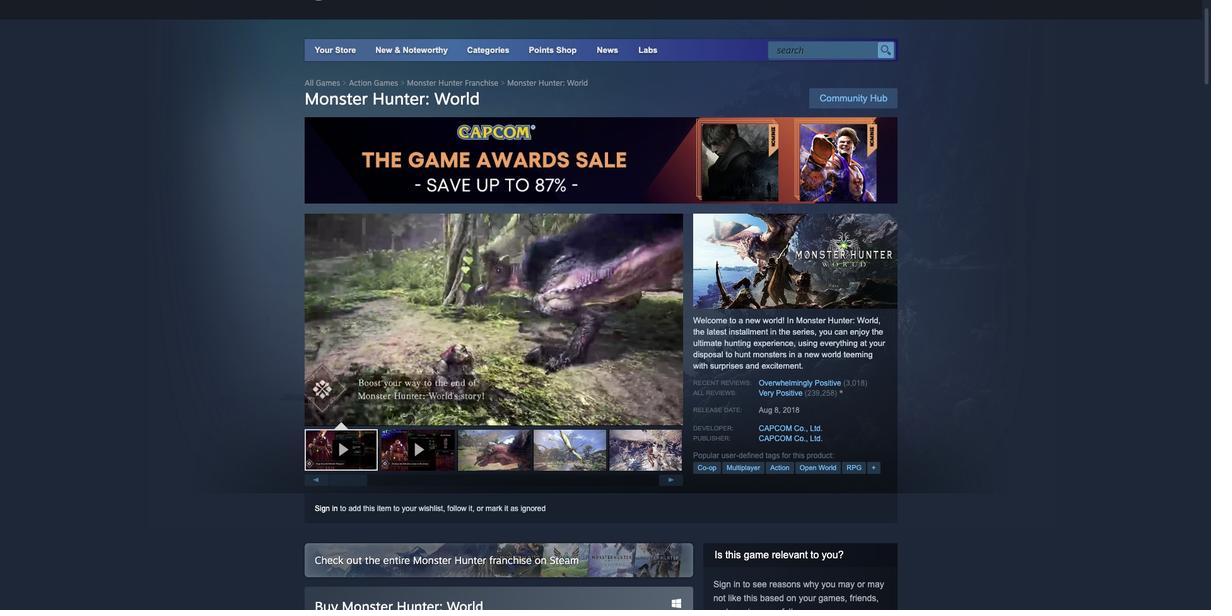 Task type: locate. For each thing, give the bounding box(es) containing it.
new up installment
[[746, 316, 761, 325]]

1 horizontal spatial games
[[374, 78, 398, 88]]

new & noteworthy link
[[376, 45, 448, 55]]

or right the it,
[[477, 505, 484, 513]]

hunt
[[735, 350, 751, 359]]

1 vertical spatial you
[[822, 580, 836, 590]]

None search field
[[768, 41, 895, 59]]

in left the add
[[332, 505, 338, 513]]

monster inside "link"
[[413, 554, 452, 567]]

0 horizontal spatial your
[[402, 505, 417, 513]]

with
[[693, 361, 708, 371]]

based
[[760, 594, 784, 604]]

new
[[746, 316, 761, 325], [805, 350, 820, 359]]

sign in link
[[315, 505, 338, 513]]

on up follow.
[[787, 594, 797, 604]]

1 co., from the top
[[794, 425, 808, 434]]

monster right entire
[[413, 554, 452, 567]]

action games link
[[349, 78, 398, 88]]

user-
[[722, 452, 739, 461]]

like
[[728, 594, 742, 604]]

1 capcom from the top
[[759, 425, 792, 434]]

you left can
[[819, 327, 832, 337]]

relevant
[[772, 550, 808, 561]]

0 horizontal spatial new
[[746, 316, 761, 325]]

in
[[770, 327, 777, 337], [789, 350, 796, 359], [332, 505, 338, 513], [734, 580, 741, 590]]

1 vertical spatial co.,
[[794, 435, 808, 444]]

1 horizontal spatial on
[[787, 594, 797, 604]]

1 vertical spatial capcom co., ltd. link
[[759, 435, 823, 444]]

out
[[347, 554, 362, 567]]

0 vertical spatial all
[[305, 78, 314, 88]]

publisher:
[[693, 435, 731, 442]]

ltd.
[[810, 425, 823, 434], [810, 435, 823, 444]]

you
[[819, 327, 832, 337], [822, 580, 836, 590], [765, 607, 779, 611]]

may up friends,
[[868, 580, 884, 590]]

your down why
[[799, 594, 816, 604]]

item
[[377, 505, 391, 513]]

2018
[[783, 406, 800, 415]]

co-
[[698, 464, 709, 472]]

you inside welcome to a new world! in monster hunter: world, the latest installment in the series, you can enjoy the ultimate hunting experience, using everything at your disposal to hunt monsters in a new world teeming with surprises and excitement.
[[819, 327, 832, 337]]

you up games,
[[822, 580, 836, 590]]

may
[[838, 580, 855, 590], [868, 580, 884, 590]]

1 vertical spatial hunter
[[455, 554, 486, 567]]

1 vertical spatial reviews:
[[706, 390, 737, 397]]

hunter inside "link"
[[455, 554, 486, 567]]

your inside welcome to a new world! in monster hunter: world, the latest installment in the series, you can enjoy the ultimate hunting experience, using everything at your disposal to hunt monsters in a new world teeming with surprises and excitement.
[[869, 339, 885, 348]]

0 vertical spatial capcom co., ltd.
[[759, 425, 823, 434]]

> right franchise
[[501, 78, 505, 88]]

positive up (239,258)
[[815, 379, 842, 388]]

0 horizontal spatial on
[[535, 554, 547, 567]]

0 horizontal spatial or
[[477, 505, 484, 513]]

games down your
[[316, 78, 340, 88]]

it,
[[469, 505, 475, 513]]

on left steam
[[535, 554, 547, 567]]

1 horizontal spatial sign
[[714, 580, 731, 590]]

1 vertical spatial ltd.
[[810, 435, 823, 444]]

1 capcom co., ltd. from the top
[[759, 425, 823, 434]]

2 vertical spatial hunter:
[[828, 316, 855, 325]]

hub
[[870, 93, 888, 103]]

capcom
[[759, 425, 792, 434], [759, 435, 792, 444]]

1 horizontal spatial action
[[771, 464, 790, 472]]

1 capcom co., ltd. link from the top
[[759, 425, 823, 434]]

capcom co., ltd. for developer:
[[759, 425, 823, 434]]

and down "hunt"
[[746, 361, 760, 371]]

action up monster hunter: world
[[349, 78, 372, 88]]

product:
[[807, 452, 834, 461]]

overwhelmingly positive (3,018)
[[759, 379, 868, 388]]

0 horizontal spatial games
[[316, 78, 340, 88]]

capcom co., ltd. up for
[[759, 435, 823, 444]]

0 vertical spatial and
[[746, 361, 760, 371]]

this right for
[[793, 452, 805, 461]]

series,
[[793, 327, 817, 337]]

2 horizontal spatial your
[[869, 339, 885, 348]]

the right out
[[365, 554, 380, 567]]

0 horizontal spatial and
[[714, 607, 728, 611]]

rpg
[[847, 464, 862, 472]]

positive for very positive (239,258) *
[[776, 389, 803, 398]]

points
[[529, 45, 554, 55]]

in
[[787, 316, 794, 325]]

community hub
[[820, 93, 888, 103]]

experience,
[[754, 339, 796, 348]]

0 vertical spatial on
[[535, 554, 547, 567]]

new down using
[[805, 350, 820, 359]]

2 horizontal spatial >
[[501, 78, 505, 88]]

sign
[[315, 505, 330, 513], [714, 580, 731, 590]]

noteworthy
[[403, 45, 448, 55]]

monster down all games link
[[305, 88, 368, 109]]

positive down overwhelmingly
[[776, 389, 803, 398]]

1 horizontal spatial world
[[567, 78, 588, 88]]

capcom co., ltd. link down the 2018
[[759, 425, 823, 434]]

a down using
[[798, 350, 802, 359]]

positive inside very positive (239,258) *
[[776, 389, 803, 398]]

1 may from the left
[[838, 580, 855, 590]]

0 vertical spatial capcom
[[759, 425, 792, 434]]

the down world,
[[872, 327, 884, 337]]

1 vertical spatial sign
[[714, 580, 731, 590]]

capcom down 8,
[[759, 425, 792, 434]]

multiplayer link
[[722, 463, 765, 475]]

to right the "item"
[[394, 505, 400, 513]]

2 games from the left
[[374, 78, 398, 88]]

1 horizontal spatial positive
[[815, 379, 842, 388]]

co., down the 2018
[[794, 425, 808, 434]]

1 vertical spatial capcom co., ltd.
[[759, 435, 823, 444]]

1 horizontal spatial and
[[746, 361, 760, 371]]

1 horizontal spatial your
[[799, 594, 816, 604]]

2 may from the left
[[868, 580, 884, 590]]

points shop
[[529, 45, 577, 55]]

0 horizontal spatial action
[[349, 78, 372, 88]]

open world link
[[795, 463, 841, 475]]

capcom co., ltd. down the 2018
[[759, 425, 823, 434]]

0 horizontal spatial hunter:
[[373, 88, 430, 109]]

categories link
[[467, 45, 510, 55]]

your store
[[315, 45, 356, 55]]

> up monster hunter: world
[[400, 78, 405, 88]]

1 vertical spatial your
[[402, 505, 417, 513]]

2 co., from the top
[[794, 435, 808, 444]]

ignored
[[521, 505, 546, 513]]

your left wishlist,
[[402, 505, 417, 513]]

why
[[803, 580, 819, 590]]

capcom co., ltd. link
[[759, 425, 823, 434], [759, 435, 823, 444]]

to
[[730, 316, 737, 325], [726, 350, 733, 359], [340, 505, 346, 513], [394, 505, 400, 513], [811, 550, 819, 561], [743, 580, 750, 590]]

news
[[597, 45, 618, 55]]

sign in to see reasons why you may or may not like this based on your games, friends, and curators you follow.
[[714, 580, 884, 611]]

mark
[[486, 505, 503, 513]]

1 vertical spatial new
[[805, 350, 820, 359]]

monster down noteworthy
[[407, 78, 436, 88]]

sign inside sign in to see reasons why you may or may not like this based on your games, friends, and curators you follow.
[[714, 580, 731, 590]]

0 vertical spatial action
[[349, 78, 372, 88]]

in up like
[[734, 580, 741, 590]]

world down product:
[[819, 464, 837, 472]]

monster inside welcome to a new world! in monster hunter: world, the latest installment in the series, you can enjoy the ultimate hunting experience, using everything at your disposal to hunt monsters in a new world teeming with surprises and excitement.
[[796, 316, 826, 325]]

co., up product:
[[794, 435, 808, 444]]

action down for
[[771, 464, 790, 472]]

enjoy
[[850, 327, 870, 337]]

co-op link
[[693, 463, 721, 475]]

world down monster hunter franchise link
[[434, 88, 480, 109]]

your right at
[[869, 339, 885, 348]]

2 vertical spatial your
[[799, 594, 816, 604]]

games up monster hunter: world
[[374, 78, 398, 88]]

2 capcom from the top
[[759, 435, 792, 444]]

this up curators
[[744, 594, 758, 604]]

monster hunter: world
[[305, 88, 480, 109]]

sign for sign in to add this item to your wishlist, follow it, or mark it as ignored
[[315, 505, 330, 513]]

1 vertical spatial capcom
[[759, 435, 792, 444]]

it
[[505, 505, 508, 513]]

hunter: inside welcome to a new world! in monster hunter: world, the latest installment in the series, you can enjoy the ultimate hunting experience, using everything at your disposal to hunt monsters in a new world teeming with surprises and excitement.
[[828, 316, 855, 325]]

sign up not
[[714, 580, 731, 590]]

1 horizontal spatial >
[[400, 78, 405, 88]]

hunter: down points shop link
[[539, 78, 565, 88]]

curators
[[731, 607, 763, 611]]

to left the add
[[340, 505, 346, 513]]

1 vertical spatial and
[[714, 607, 728, 611]]

shop
[[556, 45, 577, 55]]

reviews: down surprises
[[721, 380, 752, 387]]

capcom co., ltd.
[[759, 425, 823, 434], [759, 435, 823, 444]]

0 vertical spatial capcom co., ltd. link
[[759, 425, 823, 434]]

1 vertical spatial positive
[[776, 389, 803, 398]]

check out the entire monster hunter franchise on steam
[[315, 554, 579, 567]]

0 vertical spatial your
[[869, 339, 885, 348]]

0 vertical spatial ltd.
[[810, 425, 823, 434]]

0 vertical spatial co.,
[[794, 425, 808, 434]]

> right all games link
[[342, 78, 347, 88]]

0 vertical spatial sign
[[315, 505, 330, 513]]

world,
[[857, 316, 881, 325]]

1 horizontal spatial hunter:
[[539, 78, 565, 88]]

reviews: down recent reviews:
[[706, 390, 737, 397]]

0 vertical spatial positive
[[815, 379, 842, 388]]

action
[[349, 78, 372, 88], [771, 464, 790, 472]]

hunter:
[[539, 78, 565, 88], [373, 88, 430, 109], [828, 316, 855, 325]]

monster up series,
[[796, 316, 826, 325]]

0 vertical spatial you
[[819, 327, 832, 337]]

or up friends,
[[857, 580, 865, 590]]

to up installment
[[730, 316, 737, 325]]

sign left the add
[[315, 505, 330, 513]]

0 horizontal spatial may
[[838, 580, 855, 590]]

hunter: up can
[[828, 316, 855, 325]]

8,
[[775, 406, 781, 415]]

&
[[395, 45, 401, 55]]

to left see
[[743, 580, 750, 590]]

developer:
[[693, 425, 734, 432]]

defined
[[739, 452, 764, 461]]

and
[[746, 361, 760, 371], [714, 607, 728, 611]]

check
[[315, 554, 344, 567]]

a up installment
[[739, 316, 743, 325]]

capcom co., ltd. link up for
[[759, 435, 823, 444]]

0 vertical spatial new
[[746, 316, 761, 325]]

0 vertical spatial hunter
[[439, 78, 463, 88]]

>
[[342, 78, 347, 88], [400, 78, 405, 88], [501, 78, 505, 88]]

popular user-defined tags for this product:
[[693, 452, 834, 461]]

1 vertical spatial a
[[798, 350, 802, 359]]

2 horizontal spatial world
[[819, 464, 837, 472]]

2 horizontal spatial hunter:
[[828, 316, 855, 325]]

0 vertical spatial hunter:
[[539, 78, 565, 88]]

1 horizontal spatial new
[[805, 350, 820, 359]]

2 capcom co., ltd. link from the top
[[759, 435, 823, 444]]

all for all reviews:
[[693, 390, 704, 397]]

monster
[[407, 78, 436, 88], [507, 78, 537, 88], [305, 88, 368, 109], [796, 316, 826, 325], [413, 554, 452, 567]]

1 horizontal spatial all
[[693, 390, 704, 397]]

1 vertical spatial world
[[434, 88, 480, 109]]

may up games,
[[838, 580, 855, 590]]

the down in
[[779, 327, 791, 337]]

1 vertical spatial or
[[857, 580, 865, 590]]

1 horizontal spatial or
[[857, 580, 865, 590]]

hunter: down the action games link
[[373, 88, 430, 109]]

0 vertical spatial reviews:
[[721, 380, 752, 387]]

tags
[[766, 452, 780, 461]]

2 capcom co., ltd. from the top
[[759, 435, 823, 444]]

steam
[[550, 554, 579, 567]]

2 ltd. from the top
[[810, 435, 823, 444]]

latest
[[707, 327, 727, 337]]

the up ultimate
[[693, 327, 705, 337]]

0 horizontal spatial sign
[[315, 505, 330, 513]]

1 vertical spatial on
[[787, 594, 797, 604]]

hunting
[[724, 339, 751, 348]]

recent
[[693, 380, 719, 387]]

franchise
[[465, 78, 498, 88]]

to inside sign in to see reasons why you may or may not like this based on your games, friends, and curators you follow.
[[743, 580, 750, 590]]

co.,
[[794, 425, 808, 434], [794, 435, 808, 444]]

0 vertical spatial a
[[739, 316, 743, 325]]

capcom up tags
[[759, 435, 792, 444]]

in down world!
[[770, 327, 777, 337]]

capcom co., ltd. for publisher:
[[759, 435, 823, 444]]

1 horizontal spatial a
[[798, 350, 802, 359]]

0 horizontal spatial world
[[434, 88, 480, 109]]

world down the shop
[[567, 78, 588, 88]]

your
[[869, 339, 885, 348], [402, 505, 417, 513], [799, 594, 816, 604]]

you down 'based'
[[765, 607, 779, 611]]

everything
[[820, 339, 858, 348]]

and down not
[[714, 607, 728, 611]]

1 horizontal spatial may
[[868, 580, 884, 590]]

co., for developer:
[[794, 425, 808, 434]]

0 horizontal spatial positive
[[776, 389, 803, 398]]

this right the add
[[363, 505, 375, 513]]

0 horizontal spatial >
[[342, 78, 347, 88]]

0 horizontal spatial all
[[305, 78, 314, 88]]

0 vertical spatial world
[[567, 78, 588, 88]]

monster hunter franchise link
[[407, 78, 498, 88]]

1 ltd. from the top
[[810, 425, 823, 434]]

1 vertical spatial all
[[693, 390, 704, 397]]

in inside sign in to see reasons why you may or may not like this based on your games, friends, and curators you follow.
[[734, 580, 741, 590]]

reviews: for overwhelmingly positive
[[721, 380, 752, 387]]



Task type: describe. For each thing, give the bounding box(es) containing it.
not
[[714, 594, 726, 604]]

date:
[[724, 407, 742, 414]]

see
[[753, 580, 767, 590]]

add
[[349, 505, 361, 513]]

positive for overwhelmingly positive (3,018)
[[815, 379, 842, 388]]

all reviews:
[[693, 390, 737, 397]]

all games > action games > monster hunter franchise > monster hunter: world
[[305, 78, 588, 88]]

this right is
[[726, 550, 741, 561]]

sign in to add this item to your wishlist, follow it, or mark it as ignored
[[315, 505, 546, 513]]

in up 'excitement.'
[[789, 350, 796, 359]]

labs
[[639, 45, 658, 55]]

action link
[[766, 463, 794, 475]]

teeming
[[844, 350, 873, 359]]

*
[[839, 389, 843, 400]]

2 vertical spatial you
[[765, 607, 779, 611]]

aug
[[759, 406, 773, 415]]

your store link
[[315, 45, 356, 55]]

check out the entire monster hunter franchise on steam link
[[305, 544, 693, 578]]

to left you?
[[811, 550, 819, 561]]

on inside sign in to see reasons why you may or may not like this based on your games, friends, and curators you follow.
[[787, 594, 797, 604]]

monsters
[[753, 350, 787, 359]]

op
[[709, 464, 717, 472]]

ltd. for publisher:
[[810, 435, 823, 444]]

welcome
[[693, 316, 727, 325]]

sign for sign in to see reasons why you may or may not like this based on your games, friends, and curators you follow.
[[714, 580, 731, 590]]

follow
[[447, 505, 467, 513]]

open
[[800, 464, 817, 472]]

world
[[822, 350, 842, 359]]

1 vertical spatial hunter:
[[373, 88, 430, 109]]

open world
[[800, 464, 837, 472]]

community
[[820, 93, 868, 103]]

reviews: for very positive
[[706, 390, 737, 397]]

2 > from the left
[[400, 78, 405, 88]]

very positive (239,258) *
[[759, 389, 843, 400]]

(239,258)
[[805, 389, 837, 398]]

all for all games > action games > monster hunter franchise > monster hunter: world
[[305, 78, 314, 88]]

release date:
[[693, 407, 742, 414]]

all games link
[[305, 78, 340, 88]]

ltd. for developer:
[[810, 425, 823, 434]]

new
[[376, 45, 392, 55]]

monster down points
[[507, 78, 537, 88]]

capcom for publisher:
[[759, 435, 792, 444]]

ultimate
[[693, 339, 722, 348]]

your inside sign in to see reasons why you may or may not like this based on your games, friends, and curators you follow.
[[799, 594, 816, 604]]

capcom co., ltd. link for developer:
[[759, 425, 823, 434]]

aug 8, 2018
[[759, 406, 800, 415]]

wishlist,
[[419, 505, 445, 513]]

world!
[[763, 316, 785, 325]]

co., for publisher:
[[794, 435, 808, 444]]

new & noteworthy
[[376, 45, 448, 55]]

games,
[[819, 594, 848, 604]]

community hub link
[[810, 88, 898, 109]]

1 > from the left
[[342, 78, 347, 88]]

very
[[759, 389, 774, 398]]

popular
[[693, 452, 720, 461]]

is this game relevant to you?
[[715, 550, 844, 561]]

and inside welcome to a new world! in monster hunter: world, the latest installment in the series, you can enjoy the ultimate hunting experience, using everything at your disposal to hunt monsters in a new world teeming with surprises and excitement.
[[746, 361, 760, 371]]

recent reviews:
[[693, 380, 752, 387]]

or inside sign in to see reasons why you may or may not like this based on your games, friends, and curators you follow.
[[857, 580, 865, 590]]

release
[[693, 407, 723, 414]]

excitement.
[[762, 361, 804, 371]]

using
[[798, 339, 818, 348]]

as
[[511, 505, 519, 513]]

for
[[782, 452, 791, 461]]

and inside sign in to see reasons why you may or may not like this based on your games, friends, and curators you follow.
[[714, 607, 728, 611]]

on inside "link"
[[535, 554, 547, 567]]

capcom for developer:
[[759, 425, 792, 434]]

surprises
[[710, 361, 744, 371]]

at
[[860, 339, 867, 348]]

disposal
[[693, 350, 724, 359]]

reasons
[[770, 580, 801, 590]]

3 > from the left
[[501, 78, 505, 88]]

to up surprises
[[726, 350, 733, 359]]

2 vertical spatial world
[[819, 464, 837, 472]]

0 vertical spatial or
[[477, 505, 484, 513]]

your
[[315, 45, 333, 55]]

categories
[[467, 45, 510, 55]]

0 horizontal spatial a
[[739, 316, 743, 325]]

welcome to a new world! in monster hunter: world, the latest installment in the series, you can enjoy the ultimate hunting experience, using everything at your disposal to hunt monsters in a new world teeming with surprises and excitement.
[[693, 316, 885, 371]]

can
[[835, 327, 848, 337]]

store
[[335, 45, 356, 55]]

this inside sign in to see reasons why you may or may not like this based on your games, friends, and curators you follow.
[[744, 594, 758, 604]]

news link
[[587, 39, 629, 61]]

1 games from the left
[[316, 78, 340, 88]]

(3,018)
[[844, 379, 868, 388]]

the inside "link"
[[365, 554, 380, 567]]

overwhelmingly
[[759, 379, 813, 388]]

is
[[715, 550, 723, 561]]

rpg link
[[842, 463, 866, 475]]

search search field
[[777, 42, 875, 59]]

monster hunter: world link
[[507, 78, 588, 88]]

follow.
[[782, 607, 806, 611]]

1 vertical spatial action
[[771, 464, 790, 472]]

you?
[[822, 550, 844, 561]]

installment
[[729, 327, 768, 337]]

game
[[744, 550, 769, 561]]

capcom co., ltd. link for publisher:
[[759, 435, 823, 444]]

points shop link
[[519, 39, 587, 61]]



Task type: vqa. For each thing, say whether or not it's contained in the screenshot.
or within Sign in to see reasons why you may or may not like this based on your games, friends, and curators you follow.
yes



